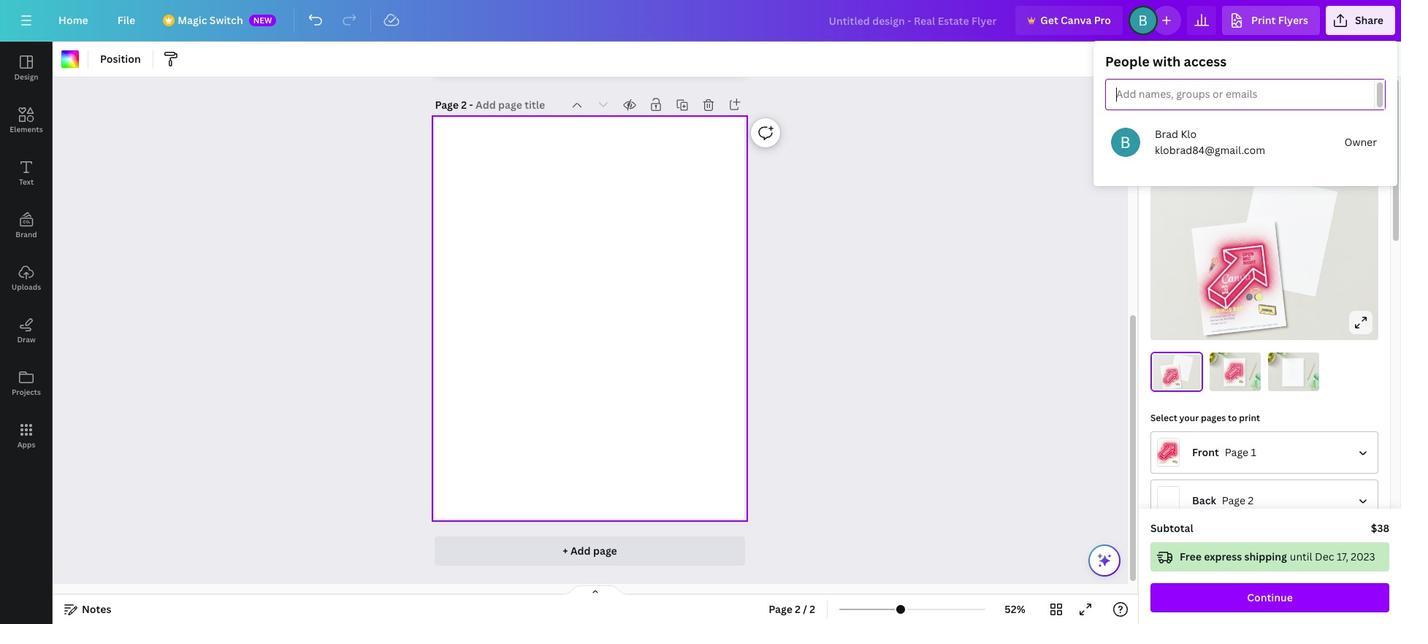 Task type: locate. For each thing, give the bounding box(es) containing it.
mi 49258 up "select"
[[1168, 386, 1171, 387]]

mi 49258 up select your pages to print
[[1230, 383, 1233, 384]]

design
[[14, 72, 38, 82]]

2201
[[1273, 324, 1279, 326], [1242, 386, 1244, 387], [1179, 388, 1181, 388]]

1 vertical spatial bar.co
[[1229, 384, 1230, 385]]

mi 49258 up for more information, contact marty at (281) 382 2201
[[1225, 318, 1235, 321]]

for inside for more information, contact marty at (281) 382 2201
[[1212, 331, 1216, 333]]

31
[[1225, 289, 1229, 292], [1231, 375, 1232, 376], [1168, 380, 1169, 381]]

474 up select your pages to print
[[1227, 382, 1228, 383]]

1 vertical spatial 31
[[1231, 375, 1232, 376]]

1 horizontal spatial marty
[[1236, 386, 1238, 387]]

share button
[[1326, 6, 1396, 35]]

bar
[[1233, 307, 1244, 313], [1233, 381, 1235, 382], [1170, 384, 1173, 385]]

1 vertical spatial 2201
[[1242, 386, 1244, 387]]

bar up select your pages to print
[[1233, 381, 1235, 382]]

0 vertical spatial your
[[1211, 112, 1252, 136]]

to up klobrad84@gmail.com
[[1188, 112, 1208, 136]]

31 up "select"
[[1168, 380, 1169, 381]]

aug inside strings bar 474 washington street mosherville, mi 49258 strings-bar.co aug 31 8pm
[[1222, 285, 1229, 289]]

0 horizontal spatial marty
[[1174, 388, 1176, 389]]

page left /
[[769, 603, 793, 617]]

1 vertical spatial flyers
[[1179, 53, 1209, 66]]

8pm
[[1222, 292, 1229, 295], [1230, 376, 1232, 377], [1168, 381, 1169, 381]]

street inside strings bar 474 washington street mosherville, mi 49258 strings-bar.co aug 31 8pm
[[1229, 314, 1236, 317]]

2 vertical spatial bar.co
[[1167, 387, 1169, 388]]

2 horizontal spatial 8pm
[[1230, 376, 1232, 377]]

home link
[[47, 6, 100, 35]]

information, up "select"
[[1168, 389, 1172, 390]]

open up "select"
[[1172, 372, 1175, 373]]

2 vertical spatial street
[[1169, 386, 1171, 386]]

brand
[[16, 229, 37, 240]]

382 up print
[[1241, 386, 1242, 387]]

mosherville,
[[1211, 319, 1224, 323], [1227, 383, 1230, 384], [1165, 387, 1168, 388]]

your left pages
[[1180, 412, 1199, 424]]

1 horizontal spatial for more information, contact marty at (281) 382 2201 strings bar 474 washington street mosherville, mi 49258 strings-bar.co aug 31 8pm
[[1226, 375, 1244, 387]]

flyers inside print flyers 'dropdown button'
[[1279, 13, 1309, 27]]

0 horizontal spatial your
[[1180, 412, 1199, 424]]

street up select your pages to print
[[1231, 382, 1233, 383]]

uploads button
[[0, 252, 53, 305]]

more down strings bar 474 washington street mosherville, mi 49258 strings-bar.co aug 31 8pm
[[1217, 330, 1223, 333]]

(281) inside for more information, contact marty at (281) 382 2201
[[1262, 325, 1268, 328]]

information,
[[1224, 328, 1239, 332], [1229, 386, 1233, 387], [1168, 389, 1172, 390]]

1 vertical spatial strings-
[[1227, 384, 1229, 385]]

0 horizontal spatial to
[[1188, 112, 1208, 136]]

at up "select"
[[1176, 388, 1176, 389]]

draw
[[17, 335, 36, 345]]

0 horizontal spatial bar.co
[[1167, 387, 1169, 388]]

1 horizontal spatial 474
[[1211, 316, 1215, 319]]

1 horizontal spatial mosherville,
[[1211, 319, 1224, 323]]

bar.co inside strings bar 474 washington street mosherville, mi 49258 strings-bar.co aug 31 8pm
[[1220, 322, 1227, 325]]

2 horizontal spatial contact
[[1240, 327, 1250, 330]]

pro
[[1094, 13, 1111, 27]]

street
[[1229, 314, 1236, 317], [1231, 382, 1233, 383], [1169, 386, 1171, 386]]

for up select your pages to print
[[1226, 386, 1228, 387]]

magic switch
[[178, 13, 243, 27]]

elements
[[10, 124, 43, 134]]

mi 49258 inside strings bar 474 washington street mosherville, mi 49258 strings-bar.co aug 31 8pm
[[1225, 318, 1235, 321]]

at right strings bar 474 washington street mosherville, mi 49258 strings-bar.co aug 31 8pm
[[1258, 326, 1261, 328]]

0 horizontal spatial 31
[[1168, 380, 1169, 381]]

0 vertical spatial contact
[[1240, 327, 1250, 330]]

mic up "select"
[[1172, 373, 1174, 374]]

1
[[1251, 445, 1257, 459]]

at
[[1258, 326, 1261, 328], [1239, 386, 1239, 387], [1176, 388, 1176, 389]]

people
[[1106, 53, 1150, 70]]

0 vertical spatial open
[[1243, 252, 1254, 258]]

night
[[1244, 261, 1257, 266], [1237, 369, 1240, 370], [1172, 374, 1175, 375]]

0 vertical spatial open mic night
[[1243, 252, 1257, 266]]

2 vertical spatial contact
[[1172, 389, 1174, 389]]

2 horizontal spatial at
[[1258, 326, 1261, 328]]

2 vertical spatial night
[[1172, 374, 1175, 375]]

street up "select"
[[1169, 386, 1171, 386]]

delivered
[[1285, 88, 1368, 113]]

2 vertical spatial open mic night
[[1172, 372, 1175, 375]]

main menu bar
[[0, 0, 1402, 42]]

home
[[58, 13, 88, 27]]

brand button
[[0, 199, 53, 252]]

1 vertical spatial mosherville,
[[1227, 383, 1230, 384]]

apps
[[17, 440, 35, 450]]

page
[[593, 544, 617, 558]]

2 vertical spatial (281)
[[1177, 388, 1178, 389]]

mi 49258
[[1225, 318, 1235, 321], [1230, 383, 1233, 384], [1168, 386, 1171, 387]]

0 vertical spatial mi 49258
[[1225, 318, 1235, 321]]

2 horizontal spatial open
[[1243, 252, 1254, 258]]

1 horizontal spatial open mic night
[[1237, 367, 1240, 370]]

bar up for more information, contact marty at (281) 382 2201
[[1233, 307, 1244, 313]]

(281) up "select"
[[1177, 388, 1178, 389]]

2 horizontal spatial for
[[1226, 386, 1228, 387]]

open mic night up "select"
[[1172, 372, 1175, 375]]

1 horizontal spatial at
[[1239, 386, 1239, 387]]

2 inside select your pages to print element
[[1248, 494, 1254, 508]]

2201 right strings bar 474 washington street mosherville, mi 49258 strings-bar.co aug 31 8pm
[[1273, 324, 1279, 326]]

apps button
[[0, 410, 53, 463]]

aug up for more information, contact marty at (281) 382 2201
[[1222, 285, 1229, 289]]

0 vertical spatial 8pm
[[1222, 292, 1229, 295]]

for down strings bar 474 washington street mosherville, mi 49258 strings-bar.co aug 31 8pm
[[1212, 331, 1216, 333]]

strings up "select"
[[1165, 384, 1170, 386]]

0 vertical spatial mosherville,
[[1211, 319, 1224, 323]]

to for your
[[1188, 112, 1208, 136]]

1 vertical spatial street
[[1231, 382, 1233, 383]]

2 right back
[[1248, 494, 1254, 508]]

2 vertical spatial 2201
[[1179, 388, 1181, 388]]

to inside quality flyers delivered to your doorstep. 8.5 x 11in • portrait
[[1188, 112, 1208, 136]]

mosherville, up "select"
[[1165, 387, 1168, 388]]

1 vertical spatial open
[[1237, 367, 1240, 368]]

8pm up select your pages to print
[[1230, 376, 1232, 377]]

flyers up add names, groups or emails "text box"
[[1179, 53, 1209, 66]]

mic down for more information, contact marty at (281) 382 2201
[[1237, 368, 1239, 369]]

1 horizontal spatial 31
[[1225, 289, 1229, 292]]

washington up for more information, contact marty at (281) 382 2201
[[1216, 315, 1229, 319]]

mosherville, up select your pages to print
[[1227, 383, 1230, 384]]

1 horizontal spatial 8pm
[[1222, 292, 1229, 295]]

washington up select your pages to print
[[1228, 382, 1231, 383]]

1 vertical spatial aug
[[1230, 375, 1232, 375]]

0 horizontal spatial more
[[1167, 389, 1168, 390]]

31 down for more information, contact marty at (281) 382 2201
[[1231, 375, 1232, 376]]

flyers right print
[[1279, 13, 1309, 27]]

0 vertical spatial mic
[[1243, 257, 1252, 262]]

382
[[1268, 324, 1273, 327], [1241, 386, 1242, 387], [1178, 388, 1179, 389]]

0 vertical spatial (281)
[[1262, 325, 1268, 328]]

more up select your pages to print
[[1228, 386, 1229, 387]]

2 horizontal spatial (281)
[[1262, 325, 1268, 328]]

0 vertical spatial marty
[[1250, 326, 1258, 329]]

bar inside strings bar 474 washington street mosherville, mi 49258 strings-bar.co aug 31 8pm
[[1233, 307, 1244, 313]]

1 horizontal spatial more
[[1217, 330, 1223, 333]]

for
[[1212, 331, 1216, 333], [1226, 386, 1228, 387], [1165, 389, 1166, 390]]

open
[[1243, 252, 1254, 258], [1237, 367, 1240, 368], [1172, 372, 1175, 373]]

2 vertical spatial for
[[1165, 389, 1166, 390]]

2 horizontal spatial 2201
[[1273, 324, 1279, 326]]

strings bar 474 washington street mosherville, mi 49258 strings-bar.co aug 31 8pm
[[1210, 285, 1244, 326]]

page inside button
[[769, 603, 793, 617]]

washington inside strings bar 474 washington street mosherville, mi 49258 strings-bar.co aug 31 8pm
[[1216, 315, 1229, 319]]

2 horizontal spatial aug
[[1230, 375, 1232, 375]]

back
[[1193, 494, 1217, 508]]

1 vertical spatial 382
[[1241, 386, 1242, 387]]

(281) right strings bar 474 washington street mosherville, mi 49258 strings-bar.co aug 31 8pm
[[1262, 325, 1268, 328]]

contact up "select"
[[1172, 389, 1174, 389]]

strings
[[1210, 308, 1233, 316], [1227, 381, 1232, 382], [1165, 384, 1170, 386]]

front page 1
[[1193, 445, 1257, 459]]

position
[[100, 52, 141, 66]]

474 up for more information, contact marty at (281) 382 2201
[[1211, 316, 1215, 319]]

for more information, contact marty at (281) 382 2201 strings bar 474 washington street mosherville, mi 49258 strings-bar.co aug 31 8pm
[[1226, 375, 1244, 387], [1165, 379, 1181, 390]]

2 right /
[[810, 603, 816, 617]]

your
[[1211, 112, 1252, 136], [1180, 412, 1199, 424]]

2
[[461, 98, 467, 112], [1248, 494, 1254, 508], [795, 603, 801, 617], [810, 603, 816, 617]]

for up "select"
[[1165, 389, 1166, 390]]

0 horizontal spatial for more information, contact marty at (281) 382 2201 strings bar 474 washington street mosherville, mi 49258 strings-bar.co aug 31 8pm
[[1165, 379, 1181, 390]]

2201 up print
[[1242, 386, 1244, 387]]

2 vertical spatial mosherville,
[[1165, 387, 1168, 388]]

0 vertical spatial for
[[1212, 331, 1216, 333]]

aug up "select"
[[1168, 379, 1169, 380]]

1 vertical spatial (281)
[[1239, 386, 1241, 387]]

1 horizontal spatial contact
[[1234, 386, 1236, 387]]

strings up for more information, contact marty at (281) 382 2201
[[1210, 308, 1233, 316]]

2 vertical spatial 382
[[1178, 388, 1179, 389]]

print
[[1252, 13, 1276, 27]]

to
[[1188, 112, 1208, 136], [1228, 412, 1237, 424]]

0 vertical spatial flyers
[[1279, 13, 1309, 27]]

0 vertical spatial aug
[[1222, 285, 1229, 289]]

information, inside for more information, contact marty at (281) 382 2201
[[1224, 328, 1239, 332]]

2201 up select your pages to print
[[1179, 388, 1181, 388]]

contact down strings bar 474 washington street mosherville, mi 49258 strings-bar.co aug 31 8pm
[[1240, 327, 1250, 330]]

access
[[1184, 53, 1227, 70]]

canva
[[1061, 13, 1092, 27]]

for more information, contact marty at (281) 382 2201 strings bar 474 washington street mosherville, mi 49258 strings-bar.co aug 31 8pm up print
[[1226, 375, 1244, 387]]

at up select your pages to print
[[1239, 386, 1239, 387]]

select your pages to print element
[[1151, 432, 1379, 522]]

2 vertical spatial at
[[1176, 388, 1176, 389]]

strings up select your pages to print
[[1227, 381, 1232, 382]]

flyers
[[1279, 13, 1309, 27], [1179, 53, 1209, 66]]

1 vertical spatial information,
[[1229, 386, 1233, 387]]

0 vertical spatial strings
[[1210, 308, 1233, 316]]

washington up "select"
[[1166, 386, 1169, 387]]

information, down strings bar 474 washington street mosherville, mi 49258 strings-bar.co aug 31 8pm
[[1224, 328, 1239, 332]]

strings inside strings bar 474 washington street mosherville, mi 49258 strings-bar.co aug 31 8pm
[[1210, 308, 1233, 316]]

open mic night up strings bar 474 washington street mosherville, mi 49258 strings-bar.co aug 31 8pm
[[1243, 252, 1257, 266]]

2 vertical spatial marty
[[1174, 388, 1176, 389]]

2 left /
[[795, 603, 801, 617]]

1 vertical spatial mi 49258
[[1230, 383, 1233, 384]]

382 right strings bar 474 washington street mosherville, mi 49258 strings-bar.co aug 31 8pm
[[1268, 324, 1273, 327]]

382 up select your pages to print
[[1178, 388, 1179, 389]]

aug down for more information, contact marty at (281) 382 2201
[[1230, 375, 1232, 375]]

continue
[[1248, 591, 1293, 605]]

flyers button
[[1173, 42, 1215, 77]]

for more information, contact marty at (281) 382 2201 strings bar 474 washington street mosherville, mi 49258 strings-bar.co aug 31 8pm up "select"
[[1165, 379, 1181, 390]]

2 horizontal spatial bar.co
[[1229, 384, 1230, 385]]

night up "select"
[[1172, 374, 1175, 375]]

474 up "select"
[[1165, 386, 1166, 387]]

2 horizontal spatial more
[[1228, 386, 1229, 387]]

open down for more information, contact marty at (281) 382 2201
[[1237, 367, 1240, 368]]

night down for more information, contact marty at (281) 382 2201
[[1237, 369, 1240, 370]]

0 vertical spatial 474
[[1211, 316, 1215, 319]]

street up for more information, contact marty at (281) 382 2201
[[1229, 314, 1236, 317]]

flyers
[[1230, 88, 1282, 113]]

portrait
[[1273, 142, 1311, 156]]

1 vertical spatial mic
[[1237, 368, 1239, 369]]

page
[[435, 98, 459, 112], [1225, 445, 1249, 459], [1222, 494, 1246, 508], [769, 603, 793, 617]]

your up 8.5
[[1211, 112, 1252, 136]]

1 horizontal spatial night
[[1237, 369, 1240, 370]]

bar up "select"
[[1170, 384, 1173, 385]]

mosherville, up for more information, contact marty at (281) 382 2201
[[1211, 319, 1224, 323]]

0 vertical spatial at
[[1258, 326, 1261, 328]]

2 horizontal spatial marty
[[1250, 326, 1258, 329]]

474 inside strings bar 474 washington street mosherville, mi 49258 strings-bar.co aug 31 8pm
[[1211, 316, 1215, 319]]

open up strings bar 474 washington street mosherville, mi 49258 strings-bar.co aug 31 8pm
[[1243, 252, 1254, 258]]

(281) up print
[[1239, 386, 1241, 387]]

night up strings bar 474 washington street mosherville, mi 49258 strings-bar.co aug 31 8pm
[[1244, 261, 1257, 266]]

contact up select your pages to print
[[1234, 386, 1236, 387]]

doorstep.
[[1256, 112, 1341, 136]]

/
[[803, 603, 807, 617]]

design button
[[0, 42, 53, 94]]

open mic night down for more information, contact marty at (281) 382 2201
[[1237, 367, 1240, 370]]

klobrad84@gmail.com
[[1155, 143, 1266, 157]]

0 horizontal spatial 2201
[[1179, 388, 1181, 388]]

information, up select your pages to print
[[1229, 386, 1233, 387]]

more
[[1217, 330, 1223, 333], [1228, 386, 1229, 387], [1167, 389, 1168, 390]]

page 2 -
[[435, 98, 476, 112]]

1 vertical spatial 8pm
[[1230, 376, 1232, 377]]

1 horizontal spatial strings-
[[1211, 323, 1220, 326]]

2 horizontal spatial mic
[[1243, 257, 1252, 262]]

(281)
[[1262, 325, 1268, 328], [1239, 386, 1241, 387], [1177, 388, 1178, 389]]

2 horizontal spatial 382
[[1268, 324, 1273, 327]]

more up "select"
[[1167, 389, 1168, 390]]

31 up for more information, contact marty at (281) 382 2201
[[1225, 289, 1229, 292]]

1 horizontal spatial bar.co
[[1220, 322, 1227, 325]]

aug
[[1222, 285, 1229, 289], [1230, 375, 1232, 375], [1168, 379, 1169, 380]]

free express shipping until dec 17, 2023
[[1180, 550, 1376, 564]]

contact inside for more information, contact marty at (281) 382 2201
[[1240, 327, 1250, 330]]

0 vertical spatial night
[[1244, 261, 1257, 266]]

0 vertical spatial bar
[[1233, 307, 1244, 313]]

washington
[[1216, 315, 1229, 319], [1228, 382, 1231, 383], [1166, 386, 1169, 387]]

magic
[[178, 13, 207, 27]]

+ add page
[[563, 544, 617, 558]]

0 horizontal spatial aug
[[1168, 379, 1169, 380]]

open mic night
[[1243, 252, 1257, 266], [1237, 367, 1240, 370], [1172, 372, 1175, 375]]

mic up strings bar 474 washington street mosherville, mi 49258 strings-bar.co aug 31 8pm
[[1243, 257, 1252, 262]]

page right back
[[1222, 494, 1246, 508]]

-
[[469, 98, 473, 112]]

flyers inside "flyers" button
[[1179, 53, 1209, 66]]

to left print
[[1228, 412, 1237, 424]]

get canva pro
[[1041, 13, 1111, 27]]

uploads
[[12, 282, 41, 292]]

bar.co
[[1220, 322, 1227, 325], [1229, 384, 1230, 385], [1167, 387, 1169, 388]]

strings-
[[1211, 323, 1220, 326], [1227, 384, 1229, 385], [1165, 388, 1167, 388]]

position button
[[94, 47, 147, 71]]

8pm up for more information, contact marty at (281) 382 2201
[[1222, 292, 1229, 295]]

0 vertical spatial more
[[1217, 330, 1223, 333]]

0 vertical spatial information,
[[1224, 328, 1239, 332]]

8pm up "select"
[[1168, 381, 1169, 381]]



Task type: vqa. For each thing, say whether or not it's contained in the screenshot.
icons link
no



Task type: describe. For each thing, give the bounding box(es) containing it.
17,
[[1337, 550, 1349, 564]]

strings- inside strings bar 474 washington street mosherville, mi 49258 strings-bar.co aug 31 8pm
[[1211, 323, 1220, 326]]

dec
[[1315, 550, 1335, 564]]

print flyers
[[1252, 13, 1309, 27]]

canva assistant image
[[1096, 552, 1114, 570]]

Add names, groups or emails text field
[[1112, 85, 1262, 105]]

page left -
[[435, 98, 459, 112]]

2 vertical spatial aug
[[1168, 379, 1169, 380]]

2 vertical spatial strings
[[1165, 384, 1170, 386]]

0 horizontal spatial strings-
[[1165, 388, 1167, 388]]

notes
[[82, 603, 111, 617]]

1 vertical spatial open mic night
[[1237, 367, 1240, 370]]

text
[[19, 177, 34, 187]]

express
[[1204, 550, 1242, 564]]

1 vertical spatial strings
[[1227, 381, 1232, 382]]

more inside for more information, contact marty at (281) 382 2201
[[1217, 330, 1223, 333]]

2 horizontal spatial 31
[[1231, 375, 1232, 376]]

Design title text field
[[817, 6, 1010, 35]]

get canva pro button
[[1016, 6, 1123, 35]]

file
[[117, 13, 135, 27]]

page 2 / 2 button
[[763, 598, 821, 622]]

owner
[[1345, 135, 1377, 149]]

382 inside for more information, contact marty at (281) 382 2201
[[1268, 324, 1273, 327]]

text button
[[0, 147, 53, 199]]

31 inside strings bar 474 washington street mosherville, mi 49258 strings-bar.co aug 31 8pm
[[1225, 289, 1229, 292]]

0 horizontal spatial 8pm
[[1168, 381, 1169, 381]]

0 horizontal spatial at
[[1176, 388, 1176, 389]]

add
[[571, 544, 591, 558]]

2 vertical spatial mi 49258
[[1168, 386, 1171, 387]]

show pages image
[[560, 585, 631, 597]]

marty inside for more information, contact marty at (281) 382 2201
[[1250, 326, 1258, 329]]

0 horizontal spatial open mic night
[[1172, 372, 1175, 375]]

switch
[[210, 13, 243, 27]]

#ffffff image
[[61, 50, 79, 68]]

draw button
[[0, 305, 53, 357]]

at inside for more information, contact marty at (281) 382 2201
[[1258, 326, 1261, 328]]

page 2 / 2
[[769, 603, 816, 617]]

1 horizontal spatial (281)
[[1239, 386, 1241, 387]]

display preview 3 of the design image
[[1283, 359, 1304, 387]]

select
[[1151, 412, 1178, 424]]

page left 1
[[1225, 445, 1249, 459]]

52%
[[1005, 603, 1026, 617]]

1 vertical spatial your
[[1180, 412, 1199, 424]]

new
[[253, 15, 272, 26]]

2 horizontal spatial strings-
[[1227, 384, 1229, 385]]

1 vertical spatial at
[[1239, 386, 1239, 387]]

people with access group
[[1094, 41, 1398, 186]]

8.5
[[1219, 142, 1234, 156]]

quality
[[1162, 88, 1226, 113]]

0 horizontal spatial (281)
[[1177, 388, 1178, 389]]

mosherville, inside strings bar 474 washington street mosherville, mi 49258 strings-bar.co aug 31 8pm
[[1211, 319, 1224, 323]]

select your pages to print
[[1151, 412, 1261, 424]]

side panel tab list
[[0, 42, 53, 463]]

2 vertical spatial more
[[1167, 389, 1168, 390]]

quality flyers delivered to your doorstep. 8.5 x 11in • portrait
[[1162, 88, 1368, 156]]

1 vertical spatial washington
[[1228, 382, 1231, 383]]

$38
[[1371, 522, 1390, 536]]

1 vertical spatial night
[[1237, 369, 1240, 370]]

2 horizontal spatial open mic night
[[1243, 252, 1257, 266]]

1 vertical spatial contact
[[1234, 386, 1236, 387]]

52% button
[[992, 598, 1039, 622]]

2 vertical spatial 31
[[1168, 380, 1169, 381]]

1 vertical spatial bar
[[1233, 381, 1235, 382]]

0 horizontal spatial night
[[1172, 374, 1175, 375]]

+
[[563, 544, 568, 558]]

pages
[[1201, 412, 1226, 424]]

1 vertical spatial for
[[1226, 386, 1228, 387]]

your inside quality flyers delivered to your doorstep. 8.5 x 11in • portrait
[[1211, 112, 1252, 136]]

print
[[1240, 412, 1261, 424]]

elements button
[[0, 94, 53, 147]]

0 horizontal spatial mic
[[1172, 373, 1174, 374]]

projects
[[12, 387, 41, 398]]

file button
[[106, 6, 147, 35]]

to for print
[[1228, 412, 1237, 424]]

subtotal
[[1151, 522, 1194, 536]]

2 vertical spatial open
[[1172, 372, 1175, 373]]

free
[[1180, 550, 1202, 564]]

back page 2
[[1193, 494, 1254, 508]]

klo
[[1181, 127, 1197, 141]]

2 left -
[[461, 98, 467, 112]]

1 vertical spatial marty
[[1236, 386, 1238, 387]]

front
[[1193, 445, 1220, 459]]

x
[[1236, 142, 1241, 156]]

projects button
[[0, 357, 53, 410]]

brad klo klobrad84@gmail.com
[[1155, 127, 1266, 157]]

Page title text field
[[476, 98, 547, 113]]

shipping
[[1245, 550, 1287, 564]]

+ add page button
[[435, 537, 745, 566]]

8pm inside strings bar 474 washington street mosherville, mi 49258 strings-bar.co aug 31 8pm
[[1222, 292, 1229, 295]]

11in
[[1244, 142, 1264, 156]]

2023
[[1351, 550, 1376, 564]]

1 horizontal spatial 382
[[1241, 386, 1242, 387]]

people with access
[[1106, 53, 1227, 70]]

2 horizontal spatial 474
[[1227, 382, 1228, 383]]

2 vertical spatial washington
[[1166, 386, 1169, 387]]

get
[[1041, 13, 1059, 27]]

print flyers button
[[1223, 6, 1320, 35]]

share
[[1355, 13, 1384, 27]]

with
[[1153, 53, 1181, 70]]

notes button
[[58, 598, 117, 622]]

2 vertical spatial information,
[[1168, 389, 1172, 390]]

1 vertical spatial more
[[1228, 386, 1229, 387]]

2201 inside for more information, contact marty at (281) 382 2201
[[1273, 324, 1279, 326]]

•
[[1266, 142, 1270, 156]]

for more information, contact marty at (281) 382 2201
[[1212, 324, 1279, 333]]

2 vertical spatial bar
[[1170, 384, 1173, 385]]

continue button
[[1151, 584, 1390, 613]]

2 horizontal spatial mosherville,
[[1227, 383, 1230, 384]]

0 horizontal spatial 474
[[1165, 386, 1166, 387]]

until
[[1290, 550, 1313, 564]]

0 horizontal spatial 382
[[1178, 388, 1179, 389]]

0 horizontal spatial mosherville,
[[1165, 387, 1168, 388]]

0 horizontal spatial for
[[1165, 389, 1166, 390]]

brad
[[1155, 127, 1179, 141]]



